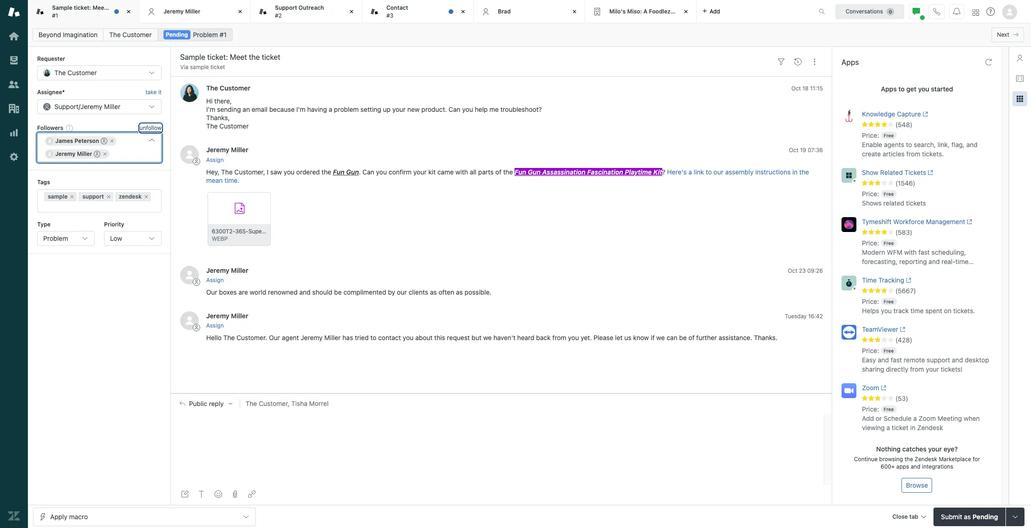 Task type: locate. For each thing, give the bounding box(es) containing it.
1 horizontal spatial apps
[[881, 85, 897, 93]]

price: up helps
[[862, 298, 879, 306]]

the down sample ticket: meet the ticket #1
[[109, 31, 121, 39]]

oct for oct 18 11:15
[[791, 85, 801, 92]]

outreach
[[299, 4, 324, 11]]

price: inside price: free modern wfm with fast scheduling, forecasting, reporting and real-time analytics.
[[862, 239, 879, 247]]

kit
[[428, 168, 436, 176]]

close tab
[[892, 513, 918, 520]]

Subject field
[[178, 52, 771, 63]]

(opens in a new tab) image for knowledge capture
[[921, 112, 928, 117]]

tabs tab list
[[28, 0, 809, 23]]

the inside the here's a link to our assembly instructions in the mean time.
[[799, 168, 809, 176]]

price: for modern
[[862, 239, 879, 247]]

remove image up problem popup button at the top
[[69, 194, 75, 200]]

(5667)
[[895, 287, 916, 295]]

remove image for jeremy miller
[[102, 151, 108, 157]]

free for you
[[884, 299, 894, 305]]

jeremy miller assign up hello
[[206, 312, 248, 329]]

our left boxes
[[206, 288, 217, 296]]

3 assign button from the top
[[206, 322, 224, 330]]

#1 inside secondary element
[[220, 31, 227, 39]]

thanks,
[[206, 114, 230, 122]]

your inside price: free easy and fast remote support and desktop sharing directly from your tickets!
[[926, 365, 939, 373]]

0 horizontal spatial sample
[[48, 193, 68, 200]]

1 vertical spatial apps
[[881, 85, 897, 93]]

beyond imagination link
[[33, 28, 104, 41]]

oct left 18
[[791, 85, 801, 92]]

2 free from the top
[[884, 191, 894, 197]]

0 vertical spatial pending
[[166, 31, 188, 38]]

tickets. inside the price: free enable agents to search, link, flag, and create articles from tickets.
[[922, 150, 944, 158]]

1 vertical spatial problem
[[43, 235, 68, 242]]

3 close image from the left
[[347, 7, 356, 16]]

1 horizontal spatial in
[[910, 424, 915, 432]]

remove image right user is an agent image
[[102, 151, 108, 157]]

0 horizontal spatial our
[[206, 288, 217, 296]]

ticket right meet
[[118, 4, 134, 11]]

reply
[[209, 400, 224, 408]]

started
[[931, 85, 953, 93]]

nothing catches your eye? continue browsing the zendesk marketplace for 600+ apps and integrations
[[854, 445, 980, 470]]

gun left assassination
[[528, 168, 541, 176]]

here's
[[667, 168, 687, 176]]

time tracking image
[[842, 276, 856, 291]]

3 assign from the top
[[206, 322, 224, 329]]

the down the requester
[[54, 69, 66, 77]]

1 horizontal spatial our
[[714, 168, 723, 176]]

Oct 18 11:15 text field
[[791, 85, 823, 92]]

requester element
[[37, 66, 162, 81]]

tab containing contact
[[362, 0, 474, 23]]

from right back
[[552, 334, 566, 342]]

your inside nothing catches your eye? continue browsing the zendesk marketplace for 600+ apps and integrations
[[928, 445, 942, 453]]

6 price: from the top
[[862, 405, 879, 413]]

came
[[437, 168, 454, 176]]

secondary element
[[28, 26, 1031, 44]]

2 close image from the left
[[235, 7, 245, 16]]

support down assignee*
[[54, 103, 78, 110]]

close image inside milo's miso: a foodlez subsidiary tab
[[681, 7, 691, 16]]

2 remove image from the left
[[106, 194, 111, 200]]

.
[[359, 168, 361, 176]]

assign up boxes
[[206, 277, 224, 284]]

2 vertical spatial assign button
[[206, 322, 224, 330]]

the customer, tisha morrel
[[246, 400, 329, 408]]

assign up hello
[[206, 322, 224, 329]]

close image left #2
[[235, 7, 245, 16]]

ticket inside price: free add or schedule a zoom meeting when viewing a ticket in zendesk
[[892, 424, 908, 432]]

close image left milo's
[[570, 7, 579, 16]]

1 horizontal spatial support
[[275, 4, 297, 11]]

jeremy miller link down boxes
[[206, 312, 248, 320]]

conversations button
[[836, 4, 904, 19]]

0 vertical spatial remove image
[[109, 138, 115, 144]]

problem inside secondary element
[[193, 31, 218, 39]]

when
[[964, 415, 980, 423]]

main element
[[0, 0, 28, 529]]

oct for oct 19 07:36
[[789, 147, 799, 154]]

0 vertical spatial be
[[334, 288, 342, 296]]

take
[[145, 89, 157, 96]]

assembly
[[725, 168, 754, 176]]

the customer link up there,
[[206, 84, 250, 92]]

problem #1
[[193, 31, 227, 39]]

jeremy miller for jeremy miller option
[[55, 151, 92, 158]]

0 vertical spatial can
[[449, 106, 460, 114]]

zendesk support image
[[8, 6, 20, 18]]

customer,
[[234, 168, 265, 176], [259, 400, 290, 408]]

0 vertical spatial our
[[206, 288, 217, 296]]

and right apps
[[911, 463, 921, 470]]

1 gun from the left
[[346, 168, 359, 176]]

0 horizontal spatial be
[[334, 288, 342, 296]]

3 close image from the left
[[681, 7, 691, 16]]

back
[[536, 334, 551, 342]]

from inside the price: free enable agents to search, link, flag, and create articles from tickets.
[[906, 150, 920, 158]]

in inside the here's a link to our assembly instructions in the mean time.
[[792, 168, 798, 176]]

james peterson option
[[45, 137, 117, 146]]

with up reporting
[[904, 248, 917, 256]]

(opens in a new tab) image inside knowledge capture link
[[921, 112, 928, 117]]

draft mode image
[[181, 491, 189, 498]]

assign button up boxes
[[206, 276, 224, 285]]

our
[[206, 288, 217, 296], [269, 334, 280, 342]]

4 stars. 5667 reviews. element
[[862, 287, 996, 295]]

2 assign from the top
[[206, 277, 224, 284]]

0 vertical spatial assign
[[206, 156, 224, 163]]

the customer link down meet
[[103, 28, 158, 41]]

#1 inside sample ticket: meet the ticket #1
[[52, 12, 58, 19]]

Tuesday 16:42 text field
[[785, 313, 823, 320]]

0 horizontal spatial (opens in a new tab) image
[[879, 386, 886, 391]]

(opens in a new tab) image inside tymeshift workforce management link
[[965, 219, 972, 225]]

the up apps
[[905, 456, 913, 463]]

1 vertical spatial our
[[269, 334, 280, 342]]

2 fun from the left
[[515, 168, 526, 176]]

1 horizontal spatial ticket
[[210, 64, 225, 71]]

jeremy miller inside option
[[55, 151, 92, 158]]

to inside the price: free enable agents to search, link, flag, and create articles from tickets.
[[906, 141, 912, 149]]

beyond
[[39, 31, 61, 39]]

possible.
[[465, 288, 491, 296]]

we right but
[[483, 334, 492, 342]]

1 vertical spatial (opens in a new tab) image
[[904, 278, 911, 283]]

if
[[651, 334, 655, 342]]

1 vertical spatial in
[[910, 424, 915, 432]]

tymeshift workforce management link
[[862, 217, 980, 228]]

2 price: from the top
[[862, 190, 879, 198]]

as right submit
[[964, 513, 971, 521]]

0 horizontal spatial can
[[362, 168, 374, 176]]

2 vertical spatial the customer
[[206, 84, 250, 92]]

(opens in a new tab) image inside time tracking link
[[904, 278, 911, 283]]

(opens in a new tab) image up 'scheduling,'
[[965, 219, 972, 225]]

and inside the price: free enable agents to search, link, flag, and create articles from tickets.
[[966, 141, 978, 149]]

be right can
[[679, 334, 687, 342]]

free for wfm
[[884, 241, 894, 246]]

support left zendesk
[[82, 193, 104, 200]]

ticket right via
[[210, 64, 225, 71]]

jeremy inside option
[[55, 151, 75, 158]]

(opens in a new tab) image inside the show related tickets link
[[926, 170, 933, 176]]

price: for add
[[862, 405, 879, 413]]

zendesk up integrations
[[915, 456, 937, 463]]

1 assign button from the top
[[206, 156, 224, 164]]

1 horizontal spatial problem
[[193, 31, 218, 39]]

our right by
[[397, 288, 407, 296]]

1 avatar image from the top
[[180, 84, 199, 102]]

i'm left the having
[[296, 106, 305, 114]]

assign button up hey,
[[206, 156, 224, 164]]

meet
[[93, 4, 106, 11]]

oct 19 07:36
[[789, 147, 823, 154]]

assign button for hello
[[206, 322, 224, 330]]

support
[[82, 193, 104, 200], [927, 356, 950, 364]]

remove image for sample
[[69, 194, 75, 200]]

(opens in a new tab) image inside teamviewer link
[[898, 327, 905, 333]]

0 horizontal spatial zoom
[[862, 384, 879, 392]]

assign button
[[206, 156, 224, 164], [206, 276, 224, 285], [206, 322, 224, 330]]

(opens in a new tab) image inside zoom link
[[879, 386, 886, 391]]

to right 'agents'
[[906, 141, 912, 149]]

Oct 19 07:36 text field
[[789, 147, 823, 154]]

0 horizontal spatial we
[[483, 334, 492, 342]]

1 horizontal spatial our
[[269, 334, 280, 342]]

gun right ordered
[[346, 168, 359, 176]]

you
[[918, 85, 929, 93], [462, 106, 473, 114], [284, 168, 295, 176], [376, 168, 387, 176], [881, 307, 892, 315], [403, 334, 414, 342], [568, 334, 579, 342]]

the inside button
[[246, 400, 257, 408]]

zoom down 3 stars. 53 reviews. element
[[919, 415, 936, 423]]

show related tickets link
[[862, 168, 980, 179]]

2 vertical spatial jeremy miller assign
[[206, 312, 248, 329]]

2 vertical spatial (opens in a new tab) image
[[879, 386, 886, 391]]

from down search,
[[906, 150, 920, 158]]

to
[[898, 85, 905, 93], [906, 141, 912, 149], [706, 168, 712, 176], [370, 334, 376, 342]]

1 vertical spatial (opens in a new tab) image
[[965, 219, 972, 225]]

of left further
[[688, 334, 695, 342]]

(548)
[[895, 121, 912, 129]]

assign
[[206, 156, 224, 163], [206, 277, 224, 284], [206, 322, 224, 329]]

support inside 'support outreach #2'
[[275, 4, 297, 11]]

nothing
[[876, 445, 901, 453]]

close image left brad
[[458, 7, 468, 16]]

0 vertical spatial jeremy miller link
[[206, 146, 248, 154]]

1 horizontal spatial gun
[[528, 168, 541, 176]]

the customer inside secondary element
[[109, 31, 152, 39]]

support up #2
[[275, 4, 297, 11]]

4 avatar image from the top
[[180, 312, 199, 330]]

you left help
[[462, 106, 473, 114]]

show related tickets image
[[842, 168, 856, 183]]

the customer inside requester element
[[54, 69, 97, 77]]

0 vertical spatial customer,
[[234, 168, 265, 176]]

free for or
[[884, 407, 894, 412]]

user is an agent image
[[101, 138, 107, 145]]

followers
[[37, 124, 63, 131]]

add button
[[697, 0, 726, 23]]

in down schedule
[[910, 424, 915, 432]]

miller inside "assignee*" element
[[104, 103, 120, 110]]

(opens in a new tab) image up (428)
[[898, 327, 905, 333]]

our left agent
[[269, 334, 280, 342]]

1 vertical spatial the customer
[[54, 69, 97, 77]]

2 we from the left
[[656, 334, 665, 342]]

tried
[[355, 334, 369, 342]]

2 assign button from the top
[[206, 276, 224, 285]]

5 price: from the top
[[862, 347, 879, 355]]

free inside price: free modern wfm with fast scheduling, forecasting, reporting and real-time analytics.
[[884, 241, 894, 246]]

1 remove image from the left
[[69, 194, 75, 200]]

price: for helps
[[862, 298, 879, 306]]

user is an agent image
[[94, 151, 101, 158]]

0 vertical spatial jeremy miller
[[163, 8, 200, 15]]

4 free from the top
[[884, 299, 894, 305]]

problem down type
[[43, 235, 68, 242]]

2 vertical spatial remove image
[[144, 194, 149, 200]]

1 jeremy miller assign from the top
[[206, 146, 248, 163]]

1 jeremy miller link from the top
[[206, 146, 248, 154]]

support up tickets!
[[927, 356, 950, 364]]

fun
[[333, 168, 345, 176], [515, 168, 526, 176]]

free up schedule
[[884, 407, 894, 412]]

price: inside price: free shows related tickets
[[862, 190, 879, 198]]

2 horizontal spatial remove image
[[144, 194, 149, 200]]

free for related
[[884, 191, 894, 197]]

remove image right zendesk
[[144, 194, 149, 200]]

the inside sample ticket: meet the ticket #1
[[108, 4, 117, 11]]

the customer up there,
[[206, 84, 250, 92]]

should
[[312, 288, 332, 296]]

the inside requester element
[[54, 69, 66, 77]]

#2
[[275, 12, 282, 19]]

jeremy miller link up hey,
[[206, 146, 248, 154]]

jeremy miller inside tab
[[163, 8, 200, 15]]

price: inside price: free easy and fast remote support and desktop sharing directly from your tickets!
[[862, 347, 879, 355]]

1 vertical spatial assign
[[206, 277, 224, 284]]

apps image
[[1016, 95, 1024, 103]]

close image left #3 on the left of page
[[347, 7, 356, 16]]

tickets.
[[922, 150, 944, 158], [953, 307, 975, 315]]

2 horizontal spatial the customer
[[206, 84, 250, 92]]

jeremy miller
[[163, 8, 200, 15], [55, 151, 92, 158]]

19
[[800, 147, 806, 154]]

and inside nothing catches your eye? continue browsing the zendesk marketplace for 600+ apps and integrations
[[911, 463, 921, 470]]

as right often
[[456, 288, 463, 296]]

1 vertical spatial zoom
[[919, 415, 936, 423]]

1 horizontal spatial remove image
[[109, 138, 115, 144]]

assassination
[[542, 168, 586, 176]]

of
[[495, 168, 501, 176], [688, 334, 695, 342]]

tuesday
[[785, 313, 807, 320]]

the inside nothing catches your eye? continue browsing the zendesk marketplace for 600+ apps and integrations
[[905, 456, 913, 463]]

1 vertical spatial fast
[[891, 356, 902, 364]]

0 vertical spatial tickets.
[[922, 150, 944, 158]]

0 horizontal spatial close image
[[124, 7, 133, 16]]

viewing
[[862, 424, 885, 432]]

the inside secondary element
[[109, 31, 121, 39]]

2 horizontal spatial close image
[[681, 7, 691, 16]]

0 vertical spatial (opens in a new tab) image
[[926, 170, 933, 176]]

1 assign from the top
[[206, 156, 224, 163]]

(opens in a new tab) image up (5667)
[[904, 278, 911, 283]]

price: up add
[[862, 405, 879, 413]]

2 jeremy miller link from the top
[[206, 266, 248, 274]]

close image right meet
[[124, 7, 133, 16]]

2 horizontal spatial close image
[[347, 7, 356, 16]]

(opens in a new tab) image down 'sharing'
[[879, 386, 886, 391]]

free for and
[[884, 348, 894, 354]]

support for jeremy
[[54, 103, 78, 110]]

flag,
[[951, 141, 965, 149]]

1 vertical spatial remove image
[[102, 151, 108, 157]]

price: up enable
[[862, 131, 879, 139]]

0 vertical spatial ticket
[[118, 4, 134, 11]]

1 horizontal spatial with
[[904, 248, 917, 256]]

1 horizontal spatial zoom
[[919, 415, 936, 423]]

tab
[[28, 0, 139, 23], [251, 0, 362, 23], [362, 0, 474, 23]]

customer, left tisha
[[259, 400, 290, 408]]

0 horizontal spatial fast
[[891, 356, 902, 364]]

(opens in a new tab) image for time tracking
[[904, 278, 911, 283]]

modern
[[862, 248, 885, 256]]

add link (cmd k) image
[[248, 491, 255, 498]]

info on adding followers image
[[66, 124, 73, 132]]

jeremy miller tab
[[139, 0, 251, 23]]

price: inside the price: free enable agents to search, link, flag, and create articles from tickets.
[[862, 131, 879, 139]]

teamviewer image
[[842, 325, 856, 340]]

1 horizontal spatial jeremy miller
[[163, 8, 200, 15]]

your right "up"
[[392, 106, 406, 114]]

2 gun from the left
[[528, 168, 541, 176]]

zendesk inside nothing catches your eye? continue browsing the zendesk marketplace for 600+ apps and integrations
[[915, 456, 937, 463]]

we
[[483, 334, 492, 342], [656, 334, 665, 342]]

get
[[906, 85, 916, 93]]

2 avatar image from the top
[[180, 146, 199, 164]]

customers image
[[8, 78, 20, 91]]

1 vertical spatial of
[[688, 334, 695, 342]]

james.peterson1902@gmail.com image
[[46, 138, 53, 145]]

0 horizontal spatial gun
[[346, 168, 359, 176]]

a inside hi there, i'm sending an email because i'm having a problem setting up your new product. can you help me troubleshoot? thanks, the customer
[[329, 106, 332, 114]]

1 vertical spatial from
[[552, 334, 566, 342]]

0 horizontal spatial close image
[[458, 7, 468, 16]]

zoom down 'sharing'
[[862, 384, 879, 392]]

free inside price: free shows related tickets
[[884, 191, 894, 197]]

2 horizontal spatial ticket
[[892, 424, 908, 432]]

followers element
[[37, 133, 162, 163]]

1 vertical spatial jeremy miller
[[55, 151, 92, 158]]

1 free from the top
[[884, 133, 894, 138]]

0 horizontal spatial in
[[792, 168, 798, 176]]

sample right via
[[190, 64, 209, 71]]

free inside the price: free enable agents to search, link, flag, and create articles from tickets.
[[884, 133, 894, 138]]

jeremy miller assign up hey,
[[206, 146, 248, 163]]

sample
[[190, 64, 209, 71], [48, 193, 68, 200]]

teamviewer
[[862, 326, 898, 333]]

macro
[[69, 513, 88, 521]]

1 vertical spatial be
[[679, 334, 687, 342]]

the right meet
[[108, 4, 117, 11]]

tickets. down search,
[[922, 150, 944, 158]]

zoom image
[[842, 384, 856, 398]]

1 vertical spatial oct
[[789, 147, 799, 154]]

contact #3
[[386, 4, 408, 19]]

close image inside the 'brad' tab
[[570, 7, 579, 16]]

1 horizontal spatial the customer link
[[206, 84, 250, 92]]

pending down jeremy miller tab
[[166, 31, 188, 38]]

close tab button
[[888, 508, 930, 528]]

get help image
[[986, 7, 995, 16]]

miller up time.
[[231, 146, 248, 154]]

0 vertical spatial fast
[[918, 248, 930, 256]]

free up directly
[[884, 348, 894, 354]]

jeremy
[[163, 8, 184, 15], [80, 103, 102, 110], [206, 146, 229, 154], [55, 151, 75, 158], [206, 266, 229, 274], [206, 312, 229, 320], [301, 334, 323, 342]]

18
[[802, 85, 809, 92]]

0 horizontal spatial with
[[455, 168, 468, 176]]

1 horizontal spatial i'm
[[296, 106, 305, 114]]

price: for enable
[[862, 131, 879, 139]]

2 horizontal spatial (opens in a new tab) image
[[965, 219, 972, 225]]

jeremy inside tab
[[163, 8, 184, 15]]

spent
[[925, 307, 942, 315]]

can inside hi there, i'm sending an email because i'm having a problem setting up your new product. can you help me troubleshoot? thanks, the customer
[[449, 106, 460, 114]]

free up 'agents'
[[884, 133, 894, 138]]

product.
[[421, 106, 447, 114]]

problem for problem #1
[[193, 31, 218, 39]]

2 tab from the left
[[251, 0, 362, 23]]

support inside price: free easy and fast remote support and desktop sharing directly from your tickets!
[[927, 356, 950, 364]]

from for easy
[[910, 365, 924, 373]]

price: inside 'price: free helps you track time spent on tickets.'
[[862, 298, 879, 306]]

0 vertical spatial of
[[495, 168, 501, 176]]

this
[[434, 334, 445, 342]]

and inside price: free modern wfm with fast scheduling, forecasting, reporting and real-time analytics.
[[929, 258, 940, 266]]

assign up hey,
[[206, 156, 224, 163]]

09:26
[[807, 267, 823, 274]]

fast up reporting
[[918, 248, 930, 256]]

zendesk
[[917, 424, 943, 432], [915, 456, 937, 463]]

views image
[[8, 54, 20, 66]]

(opens in a new tab) image
[[926, 170, 933, 176], [904, 278, 911, 283], [898, 327, 905, 333]]

5 free from the top
[[884, 348, 894, 354]]

1 horizontal spatial can
[[449, 106, 460, 114]]

3 free from the top
[[884, 241, 894, 246]]

1 price: from the top
[[862, 131, 879, 139]]

3 jeremy miller assign from the top
[[206, 312, 248, 329]]

instructions
[[755, 168, 791, 176]]

4 price: from the top
[[862, 298, 879, 306]]

and right flag,
[[966, 141, 978, 149]]

miller up problem #1
[[185, 8, 200, 15]]

0 vertical spatial problem
[[193, 31, 218, 39]]

remove image
[[109, 138, 115, 144], [102, 151, 108, 157], [144, 194, 149, 200]]

the customer, tisha morrel button
[[240, 399, 832, 409]]

2 vertical spatial assign
[[206, 322, 224, 329]]

fun right parts
[[515, 168, 526, 176]]

format text image
[[198, 491, 205, 498]]

wfm
[[887, 248, 902, 256]]

1 vertical spatial customer,
[[259, 400, 290, 408]]

the customer down the requester
[[54, 69, 97, 77]]

up
[[383, 106, 391, 114]]

time inside 'price: free helps you track time spent on tickets.'
[[911, 307, 924, 315]]

jeremy miller link for boxes
[[206, 266, 248, 274]]

be right the should
[[334, 288, 342, 296]]

imagination
[[63, 31, 98, 39]]

(583)
[[895, 228, 912, 236]]

show related tickets
[[862, 169, 926, 176]]

0 horizontal spatial remove image
[[69, 194, 75, 200]]

1 fun from the left
[[333, 168, 345, 176]]

0 horizontal spatial of
[[495, 168, 501, 176]]

an
[[243, 106, 250, 114]]

1 vertical spatial support
[[927, 356, 950, 364]]

agents
[[884, 141, 904, 149]]

customer, left the "i"
[[234, 168, 265, 176]]

1 tab from the left
[[28, 0, 139, 23]]

jeremy miller down 'james peterson'
[[55, 151, 92, 158]]

close image
[[124, 7, 133, 16], [235, 7, 245, 16], [347, 7, 356, 16]]

haven't
[[493, 334, 515, 342]]

free up track
[[884, 299, 894, 305]]

free inside 'price: free helps you track time spent on tickets.'
[[884, 299, 894, 305]]

support inside "assignee*" element
[[54, 103, 78, 110]]

0 horizontal spatial support
[[54, 103, 78, 110]]

i
[[267, 168, 269, 176]]

0 vertical spatial (opens in a new tab) image
[[921, 112, 928, 117]]

(opens in a new tab) image
[[921, 112, 928, 117], [965, 219, 972, 225], [879, 386, 886, 391]]

search,
[[914, 141, 936, 149]]

submit as pending
[[941, 513, 998, 521]]

agent
[[282, 334, 299, 342]]

brad tab
[[474, 0, 585, 23]]

price: free helps you track time spent on tickets.
[[862, 298, 975, 315]]

1 vertical spatial the customer link
[[206, 84, 250, 92]]

assign button up hello
[[206, 322, 224, 330]]

1 horizontal spatial close image
[[235, 7, 245, 16]]

jeremy inside "assignee*" element
[[80, 103, 102, 110]]

(opens in a new tab) image up 4 stars. 548 reviews. "element"
[[921, 112, 928, 117]]

3 jeremy miller link from the top
[[206, 312, 248, 320]]

the down thanks,
[[206, 122, 218, 130]]

2 vertical spatial (opens in a new tab) image
[[898, 327, 905, 333]]

2 jeremy miller assign from the top
[[206, 266, 248, 284]]

you left "about"
[[403, 334, 414, 342]]

pending inside secondary element
[[166, 31, 188, 38]]

subsidiary
[[672, 8, 701, 15]]

3 tab from the left
[[362, 0, 474, 23]]

jeremy miller assign up boxes
[[206, 266, 248, 284]]

a left link
[[688, 168, 692, 176]]

3 avatar image from the top
[[180, 266, 199, 285]]

close image
[[458, 7, 468, 16], [570, 7, 579, 16], [681, 7, 691, 16]]

customer.
[[236, 334, 267, 342]]

3 price: from the top
[[862, 239, 879, 247]]

0 vertical spatial oct
[[791, 85, 801, 92]]

price: up the easy
[[862, 347, 879, 355]]

events image
[[794, 58, 802, 65]]

tymeshift workforce management image
[[842, 217, 856, 232]]

avatar image
[[180, 84, 199, 102], [180, 146, 199, 164], [180, 266, 199, 285], [180, 312, 199, 330]]

1 horizontal spatial remove image
[[106, 194, 111, 200]]

saw
[[270, 168, 282, 176]]

6 free from the top
[[884, 407, 894, 412]]

0 horizontal spatial time
[[911, 307, 924, 315]]

free inside price: free add or schedule a zoom meeting when viewing a ticket in zendesk
[[884, 407, 894, 412]]

remove image
[[69, 194, 75, 200], [106, 194, 111, 200]]

0 horizontal spatial problem
[[43, 235, 68, 242]]

0 vertical spatial support
[[275, 4, 297, 11]]

free inside price: free easy and fast remote support and desktop sharing directly from your tickets!
[[884, 348, 894, 354]]

0 vertical spatial zendesk
[[917, 424, 943, 432]]

the down 19
[[799, 168, 809, 176]]

price: inside price: free add or schedule a zoom meeting when viewing a ticket in zendesk
[[862, 405, 879, 413]]

time tracking link
[[862, 276, 980, 287]]

2 close image from the left
[[570, 7, 579, 16]]

filter image
[[777, 58, 785, 65]]

with left all
[[455, 168, 468, 176]]

tickets. right on
[[953, 307, 975, 315]]

type
[[37, 221, 51, 228]]

get started image
[[8, 30, 20, 42]]

1 horizontal spatial pending
[[973, 513, 998, 521]]

0 horizontal spatial #1
[[52, 12, 58, 19]]

0 horizontal spatial pending
[[166, 31, 188, 38]]

our inside the here's a link to our assembly instructions in the mean time.
[[714, 168, 723, 176]]

organizations image
[[8, 103, 20, 115]]

avatar image for oct 23 09:26
[[180, 266, 199, 285]]

1 horizontal spatial #1
[[220, 31, 227, 39]]

1 vertical spatial jeremy miller link
[[206, 266, 248, 274]]

close image inside jeremy miller tab
[[235, 7, 245, 16]]

your left kit at the top left of page
[[413, 168, 427, 176]]

1 horizontal spatial support
[[927, 356, 950, 364]]

2 vertical spatial ticket
[[892, 424, 908, 432]]

teamviewer link
[[862, 325, 980, 336]]

i'm down hi
[[206, 106, 215, 114]]

miller inside tab
[[185, 8, 200, 15]]

time inside price: free modern wfm with fast scheduling, forecasting, reporting and real-time analytics.
[[955, 258, 969, 266]]

from inside price: free easy and fast remote support and desktop sharing directly from your tickets!
[[910, 365, 924, 373]]

problem inside popup button
[[43, 235, 68, 242]]



Task type: vqa. For each thing, say whether or not it's contained in the screenshot.


Task type: describe. For each thing, give the bounding box(es) containing it.
next
[[997, 31, 1009, 38]]

free for agents
[[884, 133, 894, 138]]

oct 23 09:26
[[788, 267, 823, 274]]

1 close image from the left
[[458, 7, 468, 16]]

zoom inside zoom link
[[862, 384, 879, 392]]

add attachment image
[[231, 491, 239, 498]]

customer, inside button
[[259, 400, 290, 408]]

/
[[78, 103, 80, 110]]

show
[[862, 169, 878, 176]]

request
[[447, 334, 470, 342]]

oct 18 11:15
[[791, 85, 823, 92]]

you left confirm
[[376, 168, 387, 176]]

browsing
[[879, 456, 903, 463]]

and inside conversationlabel 'log'
[[299, 288, 311, 296]]

(428)
[[895, 336, 912, 344]]

has
[[342, 334, 353, 342]]

reporting image
[[8, 127, 20, 139]]

knowledge image
[[1016, 75, 1024, 82]]

fast inside price: free modern wfm with fast scheduling, forecasting, reporting and real-time analytics.
[[918, 248, 930, 256]]

support outreach #2
[[275, 4, 324, 19]]

analytics.
[[862, 267, 890, 275]]

3 stars. 428 reviews. element
[[862, 336, 996, 345]]

4 stars. 583 reviews. element
[[862, 228, 996, 237]]

often
[[439, 288, 454, 296]]

workforce
[[893, 218, 924, 226]]

hello the customer. our agent jeremy miller has tried to contact you about this request but we haven't heard back from you yet. please let us know if we can be of further assistance. thanks.
[[206, 334, 778, 342]]

new
[[407, 106, 420, 114]]

james peterson
[[55, 138, 99, 145]]

miso:
[[627, 8, 642, 15]]

button displays agent's chat status as online. image
[[913, 8, 920, 15]]

a down schedule
[[887, 424, 890, 432]]

(opens in a new tab) image for teamviewer
[[898, 327, 905, 333]]

1 horizontal spatial as
[[456, 288, 463, 296]]

remove image for james peterson
[[109, 138, 115, 144]]

in inside price: free add or schedule a zoom meeting when viewing a ticket in zendesk
[[910, 424, 915, 432]]

add
[[862, 415, 874, 423]]

know
[[633, 334, 649, 342]]

jeremy miller for jeremy miller tab
[[163, 8, 200, 15]]

tab
[[909, 513, 918, 520]]

the up hi
[[206, 84, 218, 92]]

tickets. inside 'price: free helps you track time spent on tickets.'
[[953, 307, 975, 315]]

Oct 23 09:26 text field
[[788, 267, 823, 274]]

kit
[[653, 168, 662, 176]]

and up 'sharing'
[[878, 356, 889, 364]]

1 horizontal spatial be
[[679, 334, 687, 342]]

about
[[415, 334, 433, 342]]

0 horizontal spatial as
[[430, 288, 437, 296]]

you right "saw"
[[284, 168, 295, 176]]

milo's miso: a foodlez subsidiary tab
[[585, 0, 701, 23]]

unfollow
[[140, 124, 162, 131]]

23
[[799, 267, 806, 274]]

are
[[238, 288, 248, 296]]

a
[[643, 8, 647, 15]]

tisha
[[291, 400, 307, 408]]

jeremy miller option
[[45, 150, 110, 159]]

problem for problem
[[43, 235, 68, 242]]

by
[[388, 288, 395, 296]]

(1546)
[[895, 179, 915, 187]]

fast inside price: free easy and fast remote support and desktop sharing directly from your tickets!
[[891, 356, 902, 364]]

our boxes are world renowned and should be complimented by our clients as often as possible.
[[206, 288, 491, 296]]

having
[[307, 106, 327, 114]]

zoom link
[[862, 384, 980, 395]]

jeremy miller assign for boxes
[[206, 266, 248, 284]]

milo's
[[609, 8, 626, 15]]

with inside conversationlabel 'log'
[[455, 168, 468, 176]]

apps for apps
[[842, 58, 859, 66]]

3 stars. 1546 reviews. element
[[862, 179, 996, 188]]

to inside the here's a link to our assembly instructions in the mean time.
[[706, 168, 712, 176]]

price: free shows related tickets
[[862, 190, 926, 207]]

the up time.
[[221, 168, 233, 176]]

conversationlabel log
[[171, 76, 832, 394]]

assign for our
[[206, 277, 224, 284]]

desktop
[[965, 356, 989, 364]]

related
[[883, 199, 904, 207]]

apps for apps to get you started
[[881, 85, 897, 93]]

the right hello
[[223, 334, 235, 342]]

shows
[[862, 199, 882, 207]]

tymeshift
[[862, 218, 892, 226]]

tickets
[[905, 169, 926, 176]]

insert emojis image
[[215, 491, 222, 498]]

tab containing support outreach
[[251, 0, 362, 23]]

all
[[470, 168, 476, 176]]

(opens in a new tab) image for zoom
[[879, 386, 886, 391]]

further
[[696, 334, 717, 342]]

16:42
[[808, 313, 823, 320]]

with inside price: free modern wfm with fast scheduling, forecasting, reporting and real-time analytics.
[[904, 248, 917, 256]]

tab containing sample ticket: meet the ticket
[[28, 0, 139, 23]]

zoom inside price: free add or schedule a zoom meeting when viewing a ticket in zendesk
[[919, 415, 936, 423]]

mean
[[206, 176, 223, 184]]

ticket inside sample ticket: meet the ticket #1
[[118, 4, 134, 11]]

next button
[[992, 27, 1024, 42]]

parts
[[478, 168, 494, 176]]

here's a link to our assembly instructions in the mean time. link
[[206, 168, 809, 184]]

close image for brad
[[570, 7, 579, 16]]

miller inside option
[[77, 151, 92, 158]]

(opens in a new tab) image for show related tickets
[[926, 170, 933, 176]]

the customer inside conversationlabel 'log'
[[206, 84, 250, 92]]

add
[[710, 8, 720, 15]]

admin image
[[8, 151, 20, 163]]

a inside the here's a link to our assembly instructions in the mean time.
[[688, 168, 692, 176]]

1 i'm from the left
[[206, 106, 215, 114]]

jeremy miller assign for the
[[206, 312, 248, 329]]

conversations
[[846, 8, 883, 15]]

4 stars. 548 reviews. element
[[862, 121, 996, 129]]

600+
[[881, 463, 895, 470]]

and up tickets!
[[952, 356, 963, 364]]

remove image for support
[[106, 194, 111, 200]]

price: for easy
[[862, 347, 879, 355]]

support for #2
[[275, 4, 297, 11]]

price: for shows
[[862, 190, 879, 198]]

complimented
[[343, 288, 386, 296]]

the right parts
[[503, 168, 513, 176]]

playtime
[[625, 168, 652, 176]]

2 horizontal spatial as
[[964, 513, 971, 521]]

hide composer image
[[498, 390, 505, 397]]

articles
[[883, 150, 905, 158]]

1 vertical spatial can
[[362, 168, 374, 176]]

zendesk image
[[8, 510, 20, 523]]

0 horizontal spatial our
[[397, 288, 407, 296]]

07:36
[[808, 147, 823, 154]]

jeremy miller link for the
[[206, 312, 248, 320]]

foodlez
[[649, 8, 670, 15]]

priority
[[104, 221, 124, 228]]

price: free easy and fast remote support and desktop sharing directly from your tickets!
[[862, 347, 989, 373]]

1 horizontal spatial of
[[688, 334, 695, 342]]

from for enable
[[906, 150, 920, 158]]

avatar image for tuesday 16:42
[[180, 312, 199, 330]]

sample ticket: meet the ticket #1
[[52, 4, 134, 19]]

close image for milo's miso: a foodlez subsidiary
[[681, 7, 691, 16]]

knowledge capture image
[[842, 110, 856, 124]]

you inside hi there, i'm sending an email because i'm having a problem setting up your new product. can you help me troubleshoot? thanks, the customer
[[462, 106, 473, 114]]

time tracking
[[862, 276, 904, 284]]

tymeshift workforce management
[[862, 218, 965, 226]]

your inside hi there, i'm sending an email because i'm having a problem setting up your new product. can you help me troubleshoot? thanks, the customer
[[392, 106, 406, 114]]

link
[[694, 168, 704, 176]]

zendesk products image
[[973, 9, 979, 16]]

millerjeremy500@gmail.com image
[[46, 151, 53, 158]]

marketplace
[[939, 456, 971, 463]]

ticket:
[[74, 4, 91, 11]]

1 vertical spatial sample
[[48, 193, 68, 200]]

assignee* element
[[37, 99, 162, 114]]

email
[[252, 106, 267, 114]]

1 horizontal spatial sample
[[190, 64, 209, 71]]

the inside hi there, i'm sending an email because i'm having a problem setting up your new product. can you help me troubleshoot? thanks, the customer
[[206, 122, 218, 130]]

problem
[[334, 106, 359, 114]]

customer, inside conversationlabel 'log'
[[234, 168, 265, 176]]

tracking
[[879, 276, 904, 284]]

brad
[[498, 8, 511, 15]]

assign button for our
[[206, 276, 224, 285]]

zendesk inside price: free add or schedule a zoom meeting when viewing a ticket in zendesk
[[917, 424, 943, 432]]

(opens in a new tab) image for tymeshift workforce management
[[965, 219, 972, 225]]

miller down are
[[231, 312, 248, 320]]

please
[[594, 334, 613, 342]]

milo's miso: a foodlez subsidiary
[[609, 8, 701, 15]]

here's a link to our assembly instructions in the mean time.
[[206, 168, 809, 184]]

james
[[55, 138, 73, 145]]

displays possible ticket submission types image
[[1012, 513, 1019, 521]]

low
[[110, 235, 122, 242]]

the right ordered
[[322, 168, 331, 176]]

1 close image from the left
[[124, 7, 133, 16]]

to right the tried
[[370, 334, 376, 342]]

1 vertical spatial pending
[[973, 513, 998, 521]]

hey, the customer, i saw you ordered the fun gun . can you confirm your kit came with all parts of the fun gun assassination fascination playtime kit ?
[[206, 168, 667, 176]]

you inside 'price: free helps you track time spent on tickets.'
[[881, 307, 892, 315]]

scheduling,
[[932, 248, 966, 256]]

assign for hello
[[206, 322, 224, 329]]

2 i'm from the left
[[296, 106, 305, 114]]

miller left has
[[324, 334, 341, 342]]

?
[[662, 168, 665, 176]]

integrations
[[922, 463, 953, 470]]

from inside conversationlabel 'log'
[[552, 334, 566, 342]]

clients
[[409, 288, 428, 296]]

ordered
[[296, 168, 320, 176]]

knowledge
[[862, 110, 895, 118]]

via sample ticket
[[180, 64, 225, 71]]

you right 'get'
[[918, 85, 929, 93]]

3 stars. 53 reviews. element
[[862, 395, 996, 403]]

oct for oct 23 09:26
[[788, 267, 797, 274]]

customer inside secondary element
[[122, 31, 152, 39]]

ticket actions image
[[811, 58, 818, 65]]

you left yet.
[[568, 334, 579, 342]]

time
[[862, 276, 877, 284]]

reporting
[[899, 258, 927, 266]]

real-
[[942, 258, 955, 266]]

miller up are
[[231, 266, 248, 274]]

1 we from the left
[[483, 334, 492, 342]]

avatar image for oct 19 07:36
[[180, 146, 199, 164]]

0 vertical spatial support
[[82, 193, 104, 200]]

customer inside requester element
[[68, 69, 97, 77]]

unfollow button
[[140, 124, 162, 132]]

a right schedule
[[913, 415, 917, 423]]

create
[[862, 150, 881, 158]]

enable
[[862, 141, 882, 149]]

customer inside hi there, i'm sending an email because i'm having a problem setting up your new product. can you help me troubleshoot? thanks, the customer
[[219, 122, 249, 130]]

low button
[[104, 231, 162, 246]]

customer context image
[[1016, 54, 1024, 62]]

for
[[973, 456, 980, 463]]

1 vertical spatial ticket
[[210, 64, 225, 71]]

0 horizontal spatial the customer link
[[103, 28, 158, 41]]

notifications image
[[953, 8, 960, 15]]

to left 'get'
[[898, 85, 905, 93]]



